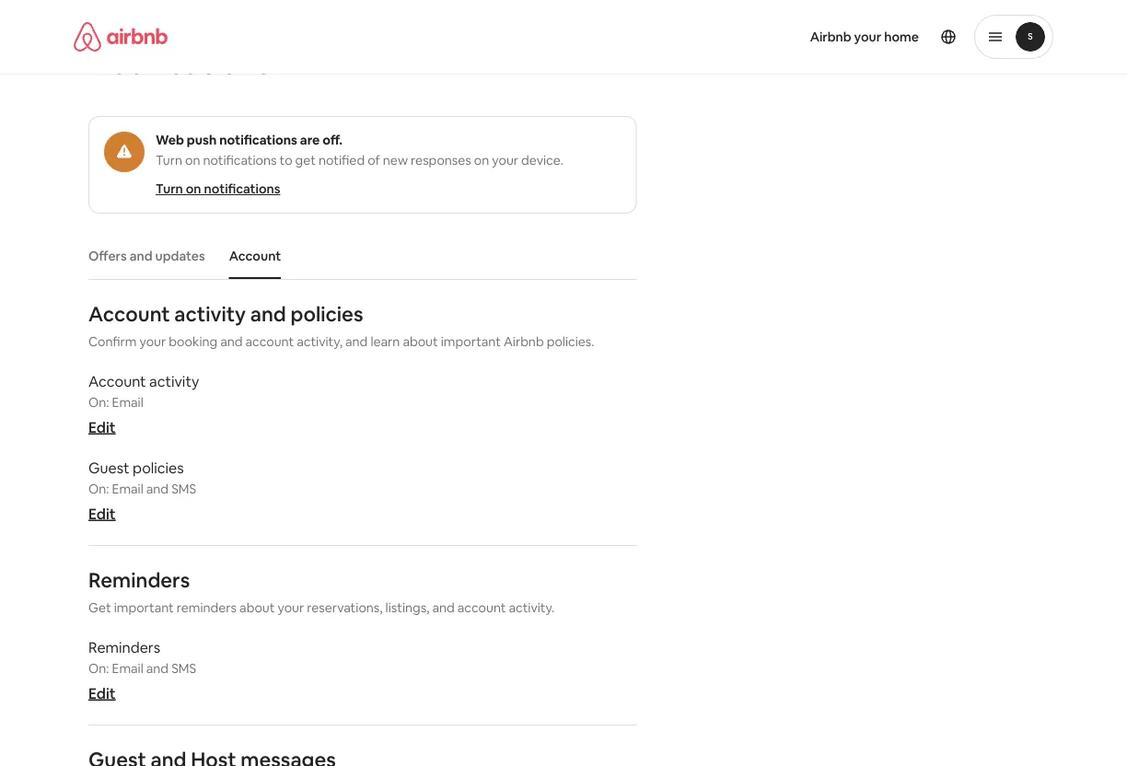 Task type: describe. For each thing, give the bounding box(es) containing it.
edit inside reminders on: email and sms edit
[[88, 685, 116, 704]]

sms inside reminders on: email and sms edit
[[172, 661, 196, 678]]

get
[[88, 600, 111, 617]]

activity,
[[297, 334, 343, 351]]

and inside reminders on: email and sms edit
[[146, 661, 169, 678]]

account inside account activity and policies confirm your booking and account activity, and learn about important airbnb policies.
[[246, 334, 294, 351]]

on: for account activity
[[88, 395, 109, 411]]

edit inside guest policies on: email and sms edit
[[88, 505, 116, 524]]

home
[[885, 29, 920, 45]]

notifications for push
[[219, 132, 298, 149]]

and inside reminders get important reminders about your reservations, listings, and account activity.
[[433, 600, 455, 617]]

booking
[[169, 334, 218, 351]]

airbnb your home
[[811, 29, 920, 45]]

reminders for edit
[[88, 639, 161, 657]]

edit button for reminders
[[88, 685, 116, 704]]

device.
[[522, 153, 564, 169]]

guest
[[88, 459, 130, 478]]

important inside account activity and policies confirm your booking and account activity, and learn about important airbnb policies.
[[441, 334, 501, 351]]

on: for guest policies
[[88, 481, 109, 498]]

notified
[[319, 153, 365, 169]]

offers and updates
[[88, 248, 205, 265]]

your inside reminders get important reminders about your reservations, listings, and account activity.
[[278, 600, 304, 617]]

email for guest
[[112, 481, 143, 498]]

account activity on: email edit
[[88, 372, 199, 437]]

turn on notifications
[[156, 181, 281, 198]]

account activity and policies confirm your booking and account activity, and learn about important airbnb policies.
[[88, 301, 595, 351]]

account inside reminders get important reminders about your reservations, listings, and account activity.
[[458, 600, 506, 617]]

learn
[[371, 334, 400, 351]]

policies.
[[547, 334, 595, 351]]

email for account
[[112, 395, 143, 411]]

account inside 'button'
[[229, 248, 281, 265]]

reminders
[[177, 600, 237, 617]]

confirm
[[88, 334, 137, 351]]

activity for and
[[174, 301, 246, 328]]

about inside reminders get important reminders about your reservations, listings, and account activity.
[[240, 600, 275, 617]]

policies inside guest policies on: email and sms edit
[[133, 459, 184, 478]]

off.
[[323, 132, 343, 149]]

to
[[280, 153, 293, 169]]

your inside profile element
[[855, 29, 882, 45]]

1 vertical spatial notifications
[[203, 153, 277, 169]]

your inside account activity and policies confirm your booking and account activity, and learn about important airbnb policies.
[[140, 334, 166, 351]]

account link
[[88, 18, 140, 35]]

new
[[383, 153, 408, 169]]

important inside reminders get important reminders about your reservations, listings, and account activity.
[[114, 600, 174, 617]]

on inside button
[[186, 181, 201, 198]]

edit button for account activity and policies
[[88, 418, 116, 437]]

account tab panel
[[88, 301, 637, 767]]

of
[[368, 153, 380, 169]]

account up the notifications
[[88, 18, 140, 35]]

airbnb your home link
[[799, 18, 931, 56]]

web push notifications are off. turn on notifications to get notified of new responses on your device.
[[156, 132, 564, 169]]

airbnb inside profile element
[[811, 29, 852, 45]]

activity for on:
[[149, 372, 199, 391]]



Task type: vqa. For each thing, say whether or not it's contained in the screenshot.
left account
yes



Task type: locate. For each thing, give the bounding box(es) containing it.
2 edit from the top
[[88, 505, 116, 524]]

reminders on: email and sms edit
[[88, 639, 196, 704]]

turn inside web push notifications are off. turn on notifications to get notified of new responses on your device.
[[156, 153, 182, 169]]

policies
[[291, 301, 363, 328], [133, 459, 184, 478]]

reminders
[[88, 568, 190, 594], [88, 639, 161, 657]]

1 vertical spatial reminders
[[88, 639, 161, 657]]

email inside reminders on: email and sms edit
[[112, 661, 143, 678]]

airbnb left home
[[811, 29, 852, 45]]

1 horizontal spatial account
[[458, 600, 506, 617]]

airbnb left policies. on the top
[[504, 334, 544, 351]]

1 vertical spatial on:
[[88, 481, 109, 498]]

0 vertical spatial important
[[441, 334, 501, 351]]

about inside account activity and policies confirm your booking and account activity, and learn about important airbnb policies.
[[403, 334, 438, 351]]

your left the reservations,
[[278, 600, 304, 617]]

2 vertical spatial notifications
[[204, 181, 281, 198]]

2 sms from the top
[[172, 661, 196, 678]]

notifications
[[88, 44, 271, 82]]

2 vertical spatial edit
[[88, 685, 116, 704]]

2 reminders from the top
[[88, 639, 161, 657]]

updates
[[155, 248, 205, 265]]

2 edit button from the top
[[88, 505, 116, 524]]

edit button up guest
[[88, 418, 116, 437]]

activity
[[174, 301, 246, 328], [149, 372, 199, 391]]

turn on notifications button
[[156, 180, 281, 199]]

notifications inside button
[[204, 181, 281, 198]]

0 vertical spatial sms
[[172, 481, 196, 498]]

notifications up turn on notifications
[[203, 153, 277, 169]]

group containing web push notifications are off.
[[88, 117, 637, 214]]

sms inside guest policies on: email and sms edit
[[172, 481, 196, 498]]

are
[[300, 132, 320, 149]]

your right the confirm
[[140, 334, 166, 351]]

notifications down to
[[204, 181, 281, 198]]

offers and updates button
[[79, 239, 214, 274]]

reservations,
[[307, 600, 383, 617]]

account left activity,
[[246, 334, 294, 351]]

and
[[130, 248, 152, 265], [250, 301, 286, 328], [220, 334, 243, 351], [346, 334, 368, 351], [146, 481, 169, 498], [433, 600, 455, 617], [146, 661, 169, 678]]

2 on: from the top
[[88, 481, 109, 498]]

1 turn from the top
[[156, 153, 182, 169]]

3 edit from the top
[[88, 685, 116, 704]]

1 vertical spatial sms
[[172, 661, 196, 678]]

about right the learn
[[403, 334, 438, 351]]

offers
[[88, 248, 127, 265]]

on: down the confirm
[[88, 395, 109, 411]]

account inside account activity on: email edit
[[88, 372, 146, 391]]

2 vertical spatial email
[[112, 661, 143, 678]]

1 vertical spatial turn
[[156, 181, 183, 198]]

email inside account activity on: email edit
[[112, 395, 143, 411]]

2 email from the top
[[112, 481, 143, 498]]

on: inside account activity on: email edit
[[88, 395, 109, 411]]

activity up 'booking' at the left top of the page
[[174, 301, 246, 328]]

1 edit from the top
[[88, 418, 116, 437]]

1 reminders from the top
[[88, 568, 190, 594]]

1 horizontal spatial important
[[441, 334, 501, 351]]

account up the confirm
[[88, 301, 170, 328]]

activity inside account activity on: email edit
[[149, 372, 199, 391]]

turn
[[156, 153, 182, 169], [156, 181, 183, 198]]

1 horizontal spatial policies
[[291, 301, 363, 328]]

tab list containing offers and updates
[[79, 234, 637, 280]]

2 vertical spatial edit button
[[88, 685, 116, 704]]

1 email from the top
[[112, 395, 143, 411]]

on: down get
[[88, 661, 109, 678]]

activity down 'booking' at the left top of the page
[[149, 372, 199, 391]]

policies up activity,
[[291, 301, 363, 328]]

1 vertical spatial email
[[112, 481, 143, 498]]

notifications
[[219, 132, 298, 149], [203, 153, 277, 169], [204, 181, 281, 198]]

on:
[[88, 395, 109, 411], [88, 481, 109, 498], [88, 661, 109, 678]]

1 vertical spatial policies
[[133, 459, 184, 478]]

important right the learn
[[441, 334, 501, 351]]

1 vertical spatial account
[[458, 600, 506, 617]]

1 vertical spatial activity
[[149, 372, 199, 391]]

0 vertical spatial airbnb
[[811, 29, 852, 45]]

turn inside button
[[156, 181, 183, 198]]

web
[[156, 132, 184, 149]]

profile element
[[586, 0, 1054, 74]]

1 vertical spatial important
[[114, 600, 174, 617]]

edit button
[[88, 418, 116, 437], [88, 505, 116, 524], [88, 685, 116, 704]]

edit
[[88, 418, 116, 437], [88, 505, 116, 524], [88, 685, 116, 704]]

edit down get
[[88, 685, 116, 704]]

guest policies on: email and sms edit
[[88, 459, 196, 524]]

sms
[[172, 481, 196, 498], [172, 661, 196, 678]]

account inside account activity and policies confirm your booking and account activity, and learn about important airbnb policies.
[[88, 301, 170, 328]]

account right the updates
[[229, 248, 281, 265]]

1 vertical spatial about
[[240, 600, 275, 617]]

0 vertical spatial activity
[[174, 301, 246, 328]]

0 vertical spatial about
[[403, 334, 438, 351]]

activity inside account activity and policies confirm your booking and account activity, and learn about important airbnb policies.
[[174, 301, 246, 328]]

1 edit button from the top
[[88, 418, 116, 437]]

important right get
[[114, 600, 174, 617]]

policies inside account activity and policies confirm your booking and account activity, and learn about important airbnb policies.
[[291, 301, 363, 328]]

push
[[187, 132, 217, 149]]

and inside button
[[130, 248, 152, 265]]

notifications up to
[[219, 132, 298, 149]]

0 vertical spatial turn
[[156, 153, 182, 169]]

reminders inside reminders get important reminders about your reservations, listings, and account activity.
[[88, 568, 190, 594]]

on: inside reminders on: email and sms edit
[[88, 661, 109, 678]]

on: down guest
[[88, 481, 109, 498]]

3 edit button from the top
[[88, 685, 116, 704]]

account
[[246, 334, 294, 351], [458, 600, 506, 617]]

edit up guest
[[88, 418, 116, 437]]

airbnb inside account activity and policies confirm your booking and account activity, and learn about important airbnb policies.
[[504, 334, 544, 351]]

3 email from the top
[[112, 661, 143, 678]]

0 vertical spatial email
[[112, 395, 143, 411]]

reminders up get
[[88, 568, 190, 594]]

tab list
[[79, 234, 637, 280]]

your left device. at the left of page
[[492, 153, 519, 169]]

0 horizontal spatial important
[[114, 600, 174, 617]]

airbnb
[[811, 29, 852, 45], [504, 334, 544, 351]]

1 sms from the top
[[172, 481, 196, 498]]

email inside guest policies on: email and sms edit
[[112, 481, 143, 498]]

2 vertical spatial on:
[[88, 661, 109, 678]]

0 vertical spatial notifications
[[219, 132, 298, 149]]

about right reminders
[[240, 600, 275, 617]]

account
[[88, 18, 140, 35], [229, 248, 281, 265], [88, 301, 170, 328], [88, 372, 146, 391]]

responses
[[411, 153, 472, 169]]

about
[[403, 334, 438, 351], [240, 600, 275, 617]]

listings,
[[386, 600, 430, 617]]

1 vertical spatial edit button
[[88, 505, 116, 524]]

reminders get important reminders about your reservations, listings, and account activity.
[[88, 568, 555, 617]]

1 on: from the top
[[88, 395, 109, 411]]

edit button down get
[[88, 685, 116, 704]]

0 vertical spatial account
[[246, 334, 294, 351]]

activity.
[[509, 600, 555, 617]]

group
[[88, 117, 637, 214]]

0 horizontal spatial airbnb
[[504, 334, 544, 351]]

notifications element
[[79, 234, 637, 767]]

account down the confirm
[[88, 372, 146, 391]]

1 horizontal spatial airbnb
[[811, 29, 852, 45]]

1 vertical spatial airbnb
[[504, 334, 544, 351]]

2 turn from the top
[[156, 181, 183, 198]]

edit down guest
[[88, 505, 116, 524]]

0 vertical spatial on:
[[88, 395, 109, 411]]

reminders for your
[[88, 568, 190, 594]]

notifications for on
[[204, 181, 281, 198]]

get
[[295, 153, 316, 169]]

1 horizontal spatial about
[[403, 334, 438, 351]]

3 on: from the top
[[88, 661, 109, 678]]

0 vertical spatial reminders
[[88, 568, 190, 594]]

reminders down get
[[88, 639, 161, 657]]

and inside guest policies on: email and sms edit
[[146, 481, 169, 498]]

0 vertical spatial edit button
[[88, 418, 116, 437]]

1 vertical spatial edit
[[88, 505, 116, 524]]

0 vertical spatial edit
[[88, 418, 116, 437]]

policies right guest
[[133, 459, 184, 478]]

important
[[441, 334, 501, 351], [114, 600, 174, 617]]

your
[[855, 29, 882, 45], [492, 153, 519, 169], [140, 334, 166, 351], [278, 600, 304, 617]]

account button
[[220, 239, 290, 274]]

on
[[185, 153, 200, 169], [474, 153, 490, 169], [186, 181, 201, 198]]

on: inside guest policies on: email and sms edit
[[88, 481, 109, 498]]

0 vertical spatial policies
[[291, 301, 363, 328]]

email
[[112, 395, 143, 411], [112, 481, 143, 498], [112, 661, 143, 678]]

your inside web push notifications are off. turn on notifications to get notified of new responses on your device.
[[492, 153, 519, 169]]

0 horizontal spatial account
[[246, 334, 294, 351]]

reminders inside reminders on: email and sms edit
[[88, 639, 161, 657]]

edit button down guest
[[88, 505, 116, 524]]

account left activity.
[[458, 600, 506, 617]]

0 horizontal spatial policies
[[133, 459, 184, 478]]

your left home
[[855, 29, 882, 45]]

edit inside account activity on: email edit
[[88, 418, 116, 437]]

0 horizontal spatial about
[[240, 600, 275, 617]]



